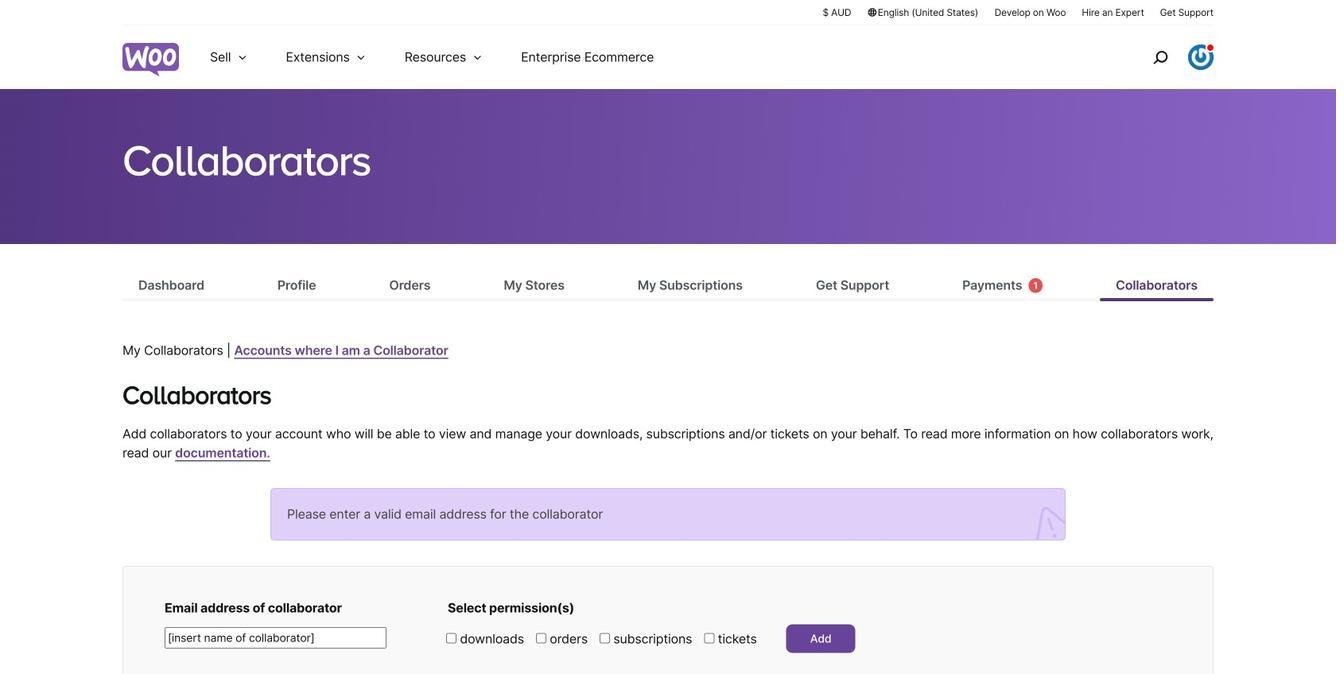 Task type: describe. For each thing, give the bounding box(es) containing it.
service navigation menu element
[[1119, 31, 1214, 83]]



Task type: locate. For each thing, give the bounding box(es) containing it.
search image
[[1148, 45, 1173, 70]]

None checkbox
[[446, 634, 457, 644]]

open account menu image
[[1188, 45, 1214, 70]]

None checkbox
[[536, 634, 546, 644], [600, 634, 610, 644], [704, 634, 714, 644], [536, 634, 546, 644], [600, 634, 610, 644], [704, 634, 714, 644]]



